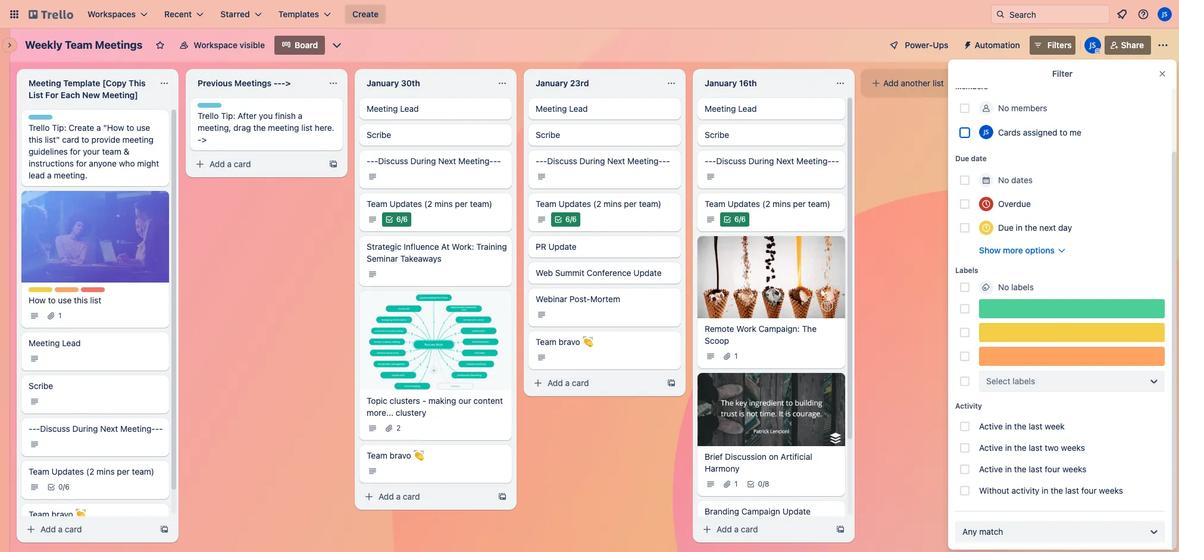 Task type: describe. For each thing, give the bounding box(es) containing it.
to right "how
[[126, 123, 134, 133]]

(2 for ---discuss during next meeting--- link for the january 23rd text box's the meeting lead link
[[593, 199, 601, 209]]

in for active in the last four weeks
[[1005, 464, 1012, 474]]

post-
[[569, 294, 590, 304]]

to right how at the left of page
[[48, 295, 56, 305]]

anyone
[[89, 158, 117, 168]]

scribe for the january 23rd text box's the meeting lead link
[[536, 130, 560, 140]]

6/6 for post-
[[565, 215, 577, 224]]

(2 for ---discuss during next meeting--- link associated with the meeting lead link corresponding to january 16th text field
[[762, 199, 770, 209]]

color: green, title: none element
[[979, 299, 1165, 318]]

the
[[802, 324, 817, 334]]

meeting lead for the meeting lead link corresponding to january 16th text field
[[705, 104, 757, 114]]

workspaces
[[87, 9, 136, 19]]

starred
[[220, 9, 250, 19]]

filters
[[1047, 40, 1072, 50]]

branding campaign update link
[[698, 501, 845, 522]]

---discuss during next meeting--- link for the january 23rd text box's the meeting lead link
[[529, 151, 681, 189]]

add a card link for create from template… icon related to trello tip: after you finish a meeting, drag the meeting list here. -> link
[[190, 156, 324, 173]]

---discuss during next meeting--- for the january 23rd text box's the meeting lead link
[[536, 156, 670, 166]]

date
[[971, 154, 987, 163]]

the inside trello tip: after you finish a meeting, drag the meeting list here. ->
[[253, 123, 266, 133]]

discussion
[[725, 451, 767, 462]]

options
[[1025, 245, 1055, 255]]

1 vertical spatial four
[[1081, 486, 1097, 496]]

meeting lead link for january 16th text field
[[698, 98, 845, 120]]

team updates (2 mins per team) for ---discuss during next meeting--- link associated with the meeting lead link corresponding to january 16th text field
[[705, 199, 830, 209]]

select
[[986, 376, 1010, 386]]

no for no labels
[[998, 282, 1009, 292]]

members
[[1011, 103, 1047, 113]]

next
[[1039, 223, 1056, 233]]

this inside trello tip: create a "how to use this list" card to provide meeting guidelines for your team & instructions for anyone who might lead a meeting.
[[29, 135, 43, 145]]

brief discussion on artificial harmony
[[705, 451, 812, 473]]

card for the january 23rd text box
[[572, 378, 589, 388]]

sm image inside webinar post-mortem 'link'
[[536, 309, 548, 321]]

1 vertical spatial 👏
[[413, 450, 424, 460]]

board
[[295, 40, 318, 50]]

branding
[[705, 506, 739, 516]]

0 horizontal spatial use
[[58, 295, 72, 305]]

templates button
[[271, 5, 338, 24]]

Search field
[[1005, 5, 1109, 23]]

activity
[[955, 402, 982, 411]]

0 horizontal spatial jacob simon (jacobsimon16) image
[[1084, 37, 1101, 54]]

card for meeting template [copy this list for each new meeting] text field
[[65, 524, 82, 534]]

trello tip: after you finish a meeting, drag the meeting list here. -> link
[[190, 98, 343, 151]]

card for january 16th text field
[[741, 524, 758, 534]]

1 vertical spatial this
[[74, 295, 88, 305]]

workspaces button
[[80, 5, 155, 24]]

"how
[[103, 123, 124, 133]]

(2 for ---discuss during next meeting--- link for the meeting lead link corresponding to the "january 30th" text field
[[424, 199, 432, 209]]

finish
[[275, 111, 296, 121]]

per for ---discuss during next meeting--- link associated with the meeting lead link corresponding to january 16th text field
[[793, 199, 806, 209]]

due for due in the next day
[[998, 223, 1014, 233]]

during for ---discuss during next meeting--- link for the meeting lead link corresponding to the "january 30th" text field
[[410, 156, 436, 166]]

sm image inside the automation button
[[958, 36, 975, 52]]

to left me
[[1060, 127, 1067, 137]]

show more options button
[[979, 245, 1067, 257]]

tip: for create
[[52, 123, 66, 133]]

meeting inside trello tip: after you finish a meeting, drag the meeting list here. ->
[[268, 123, 299, 133]]

in for active in the last week
[[1005, 421, 1012, 431]]

show
[[979, 245, 1001, 255]]

2 vertical spatial weeks
[[1099, 486, 1123, 496]]

campaign:
[[759, 324, 800, 334]]

workspace visible
[[194, 40, 265, 50]]

meeting for the january 23rd text box's the meeting lead link
[[536, 104, 567, 114]]

no labels
[[998, 282, 1034, 292]]

more
[[1003, 245, 1023, 255]]

match
[[979, 527, 1003, 537]]

next for ---discuss during next meeting--- link associated with the meeting lead link corresponding to january 16th text field
[[776, 156, 794, 166]]

0 vertical spatial 👏
[[582, 337, 593, 347]]

me
[[1070, 127, 1081, 137]]

1 for remote
[[734, 352, 738, 361]]

meeting lead down how to use this list
[[29, 338, 81, 348]]

---discuss during next meeting--- for the meeting lead link corresponding to january 16th text field
[[705, 156, 839, 166]]

meeting inside trello tip: create a "how to use this list" card to provide meeting guidelines for your team & instructions for anyone who might lead a meeting.
[[122, 135, 154, 145]]

due in the next day
[[998, 223, 1072, 233]]

conference
[[587, 268, 631, 278]]

0/6
[[58, 482, 70, 491]]

customize views image
[[331, 39, 343, 51]]

add a card for meeting template [copy this list for each new meeting] text field
[[40, 524, 82, 534]]

add a card link for create from template… icon associated with the meeting lead link corresponding to the "january 30th" text field
[[359, 488, 493, 505]]

team updates (2 mins per team) for ---discuss during next meeting--- link for the january 23rd text box's the meeting lead link
[[536, 199, 661, 209]]

lead for the january 23rd text box
[[569, 104, 588, 114]]

meeting.
[[54, 170, 87, 180]]

week
[[1045, 421, 1065, 431]]

takeaways
[[400, 254, 441, 264]]

a inside trello tip: after you finish a meeting, drag the meeting list here. ->
[[298, 111, 302, 121]]

scribe link for january 16th text field
[[698, 124, 845, 146]]

training
[[476, 242, 507, 252]]

filter
[[1052, 68, 1073, 79]]

color: yellow, title: none element
[[979, 323, 1165, 342]]

share button
[[1104, 36, 1151, 55]]

no dates
[[998, 175, 1033, 185]]

2 vertical spatial team bravo 👏
[[29, 509, 86, 519]]

add for add a card "link" for create from template… icon related to trello tip: after you finish a meeting, drag the meeting list here. -> link
[[209, 159, 225, 169]]

meeting lead link for the january 23rd text box
[[529, 98, 681, 120]]

the for due in the next day
[[1025, 223, 1037, 233]]

0/8
[[758, 479, 769, 488]]

card for the "january 30th" text field
[[403, 491, 420, 501]]

meeting for the meeting lead link corresponding to january 16th text field
[[705, 104, 736, 114]]

add another list link
[[865, 74, 1018, 93]]

the for active in the last week
[[1014, 421, 1027, 431]]

tip: for after
[[221, 111, 235, 121]]

create from template… image
[[160, 525, 169, 534]]

add another list
[[883, 78, 944, 88]]

pr update link
[[529, 236, 681, 258]]

meeting lead for the meeting lead link corresponding to the "january 30th" text field
[[367, 104, 419, 114]]

0 vertical spatial bravo
[[559, 337, 580, 347]]

web summit conference update link
[[529, 262, 681, 284]]

show menu image
[[1157, 39, 1169, 51]]

search image
[[996, 10, 1005, 19]]

any
[[962, 527, 977, 537]]

card for previous meetings ---> text box
[[234, 159, 251, 169]]

summit
[[555, 268, 584, 278]]

content
[[473, 396, 503, 406]]

ups
[[933, 40, 948, 50]]

January 23rd text field
[[529, 74, 659, 93]]

webinar post-mortem
[[536, 294, 620, 304]]

workspace
[[194, 40, 237, 50]]

update inside the web summit conference update 'link'
[[633, 268, 662, 278]]

team) for ---discuss during next meeting--- link for the meeting lead link corresponding to the "january 30th" text field
[[470, 199, 492, 209]]

after
[[238, 111, 257, 121]]

at
[[441, 242, 449, 252]]

2 horizontal spatial list
[[933, 78, 944, 88]]

team
[[102, 146, 121, 157]]

strategic influence at work: training seminar takeaways
[[367, 242, 507, 264]]

next for ---discuss during next meeting--- link for the january 23rd text box's the meeting lead link
[[607, 156, 625, 166]]

sm image inside strategic influence at work: training seminar takeaways link
[[367, 268, 379, 280]]

members
[[955, 82, 988, 91]]

sm image inside add another list link
[[870, 77, 882, 89]]

the right activity
[[1051, 486, 1063, 496]]

list inside trello tip: after you finish a meeting, drag the meeting list here. ->
[[301, 123, 313, 133]]

0 vertical spatial for
[[70, 146, 81, 157]]

meeting for the meeting lead link corresponding to the "january 30th" text field
[[367, 104, 398, 114]]

strategic
[[367, 242, 401, 252]]

labels
[[955, 266, 978, 275]]

cards assigned to me
[[998, 127, 1081, 137]]

weeks for active in the last four weeks
[[1062, 464, 1086, 474]]

create from template… image for trello tip: after you finish a meeting, drag the meeting list here. -> link
[[329, 160, 338, 169]]

1 horizontal spatial bravo
[[390, 450, 411, 460]]

add for create from template… image add a card "link"
[[40, 524, 56, 534]]

team inside board name text field
[[65, 39, 92, 51]]

labels for select labels
[[1013, 376, 1035, 386]]

more...
[[367, 407, 393, 418]]

another
[[901, 78, 930, 88]]

show more options
[[979, 245, 1055, 255]]

branding campaign update
[[705, 506, 811, 516]]

updates for ---discuss during next meeting--- link for the meeting lead link corresponding to the "january 30th" text field
[[390, 199, 422, 209]]

---discuss during next meeting--- for the meeting lead link corresponding to the "january 30th" text field
[[367, 156, 501, 166]]

active for active in the last two weeks
[[979, 443, 1003, 453]]

1 vertical spatial team bravo 👏
[[367, 450, 424, 460]]

- inside trello tip: after you finish a meeting, drag the meeting list here. ->
[[198, 135, 201, 145]]

2
[[396, 424, 401, 432]]

---discuss during next meeting--- link for the meeting lead link corresponding to january 16th text field
[[698, 151, 845, 189]]

team bravo 👏 link for ---discuss during next meeting---
[[21, 504, 169, 542]]

lead for the "january 30th" text field
[[400, 104, 419, 114]]

1 for brief
[[734, 479, 738, 488]]

next for ---discuss during next meeting--- link for the meeting lead link corresponding to the "january 30th" text field
[[438, 156, 456, 166]]

add a card for the "january 30th" text field
[[379, 491, 420, 501]]

influence
[[404, 242, 439, 252]]

work
[[736, 324, 756, 334]]

scoop
[[705, 336, 729, 346]]

activity
[[1012, 486, 1039, 496]]

January 30th text field
[[359, 74, 490, 93]]

create inside trello tip: create a "how to use this list" card to provide meeting guidelines for your team & instructions for anyone who might lead a meeting.
[[69, 123, 94, 133]]

open information menu image
[[1137, 8, 1149, 20]]

mins for the "january 30th" text field
[[435, 199, 453, 209]]

our
[[458, 396, 471, 406]]

here.
[[315, 123, 334, 133]]

dates
[[1011, 175, 1033, 185]]

due date
[[955, 154, 987, 163]]

drag
[[233, 123, 251, 133]]

automation button
[[958, 36, 1027, 55]]

active in the last week
[[979, 421, 1065, 431]]

clustery
[[396, 407, 426, 418]]

weekly
[[25, 39, 62, 51]]

scribe for the meeting lead link corresponding to january 16th text field
[[705, 130, 729, 140]]

trello tip: create a "how to use this list" card to provide meeting guidelines for your team & instructions for anyone who might lead a meeting.
[[29, 123, 159, 180]]

you
[[259, 111, 273, 121]]



Task type: vqa. For each thing, say whether or not it's contained in the screenshot.
APPLE
no



Task type: locate. For each thing, give the bounding box(es) containing it.
meeting- for january 16th text field
[[796, 156, 831, 166]]

in right activity
[[1042, 486, 1048, 496]]

0 vertical spatial jacob simon (jacobsimon16) image
[[1158, 7, 1172, 21]]

this member is an admin of this board. image
[[1095, 48, 1100, 54]]

active in the last four weeks
[[979, 464, 1086, 474]]

0 horizontal spatial trello
[[29, 123, 50, 133]]

mins
[[435, 199, 453, 209], [604, 199, 622, 209], [773, 199, 791, 209], [96, 466, 115, 476]]

meeting- for the "january 30th" text field
[[458, 156, 493, 166]]

team) for ---discuss during next meeting--- link associated with the meeting lead link corresponding to january 16th text field
[[808, 199, 830, 209]]

update right pr at top
[[548, 242, 577, 252]]

jacob simon (jacobsimon16) image
[[1158, 7, 1172, 21], [1084, 37, 1101, 54]]

discuss
[[378, 156, 408, 166], [547, 156, 577, 166], [716, 156, 746, 166], [40, 423, 70, 434]]

team bravo 👏 down 2
[[367, 450, 424, 460]]

6/6
[[396, 215, 408, 224], [565, 215, 577, 224], [734, 215, 746, 224]]

cards
[[998, 127, 1021, 137]]

1 horizontal spatial this
[[74, 295, 88, 305]]

lead down january 16th text field
[[738, 104, 757, 114]]

3 6/6 from the left
[[734, 215, 746, 224]]

the up active in the last two weeks
[[1014, 421, 1027, 431]]

1 vertical spatial no
[[998, 175, 1009, 185]]

0 vertical spatial no
[[998, 103, 1009, 113]]

0 horizontal spatial team bravo 👏
[[29, 509, 86, 519]]

meeting lead down the january 23rd text box
[[536, 104, 588, 114]]

meetings
[[95, 39, 142, 51]]

0 vertical spatial tip:
[[221, 111, 235, 121]]

add a card for january 16th text field
[[717, 524, 758, 534]]

for down your on the left of page
[[76, 158, 87, 168]]

share
[[1121, 40, 1144, 50]]

trello inside trello tip: after you finish a meeting, drag the meeting list here. ->
[[198, 111, 219, 121]]

use
[[136, 123, 150, 133], [58, 295, 72, 305]]

the for active in the last four weeks
[[1014, 464, 1027, 474]]

1 vertical spatial update
[[633, 268, 662, 278]]

next
[[438, 156, 456, 166], [607, 156, 625, 166], [776, 156, 794, 166], [100, 423, 118, 434]]

2 6/6 from the left
[[565, 215, 577, 224]]

labels down show more options button
[[1011, 282, 1034, 292]]

guidelines
[[29, 146, 68, 157]]

last for four
[[1029, 464, 1042, 474]]

6/6 for bravo
[[396, 215, 408, 224]]

for
[[70, 146, 81, 157], [76, 158, 87, 168]]

weekly team meetings
[[25, 39, 142, 51]]

web
[[536, 268, 553, 278]]

add a card for the january 23rd text box
[[548, 378, 589, 388]]

recent
[[164, 9, 192, 19]]

active for active in the last week
[[979, 421, 1003, 431]]

meeting lead link for the "january 30th" text field
[[359, 98, 512, 120]]

0 horizontal spatial due
[[955, 154, 969, 163]]

list"
[[45, 135, 60, 145]]

create from template… image for the meeting lead link corresponding to january 16th text field
[[836, 525, 845, 534]]

0 vertical spatial four
[[1045, 464, 1060, 474]]

1 vertical spatial meeting
[[122, 135, 154, 145]]

January 16th text field
[[698, 74, 828, 93]]

create inside button
[[352, 9, 379, 19]]

on
[[769, 451, 778, 462]]

scribe link for the "january 30th" text field
[[359, 124, 512, 146]]

bravo down 2
[[390, 450, 411, 460]]

last left week
[[1029, 421, 1042, 431]]

your
[[83, 146, 100, 157]]

active for active in the last four weeks
[[979, 464, 1003, 474]]

1 vertical spatial team bravo 👏 link
[[359, 445, 512, 483]]

update inside the pr update link
[[548, 242, 577, 252]]

discuss for the meeting lead link corresponding to january 16th text field
[[716, 156, 746, 166]]

- inside topic clusters - making our content more... clustery
[[422, 396, 426, 406]]

trello tip: after you finish a meeting, drag the meeting list here. ->
[[198, 111, 334, 145]]

board link
[[274, 36, 325, 55]]

labels right select
[[1013, 376, 1035, 386]]

scribe link for the january 23rd text box
[[529, 124, 681, 146]]

labels
[[1011, 282, 1034, 292], [1013, 376, 1035, 386]]

star or unstar board image
[[156, 40, 165, 50]]

artificial
[[781, 451, 812, 462]]

0 horizontal spatial list
[[90, 295, 101, 305]]

update right 'conference'
[[633, 268, 662, 278]]

add a card link for create from template… image
[[21, 521, 155, 538]]

1 horizontal spatial four
[[1081, 486, 1097, 496]]

use right "how
[[136, 123, 150, 133]]

updates for ---discuss during next meeting--- link associated with the meeting lead link corresponding to january 16th text field
[[728, 199, 760, 209]]

mortem
[[590, 294, 620, 304]]

this
[[29, 135, 43, 145], [74, 295, 88, 305]]

active down activity
[[979, 421, 1003, 431]]

this left list"
[[29, 135, 43, 145]]

in for due in the next day
[[1016, 223, 1023, 233]]

how
[[29, 295, 46, 305]]

0 vertical spatial use
[[136, 123, 150, 133]]

topic clusters - making our content more... clustery
[[367, 396, 503, 418]]

1 vertical spatial list
[[301, 123, 313, 133]]

1 active from the top
[[979, 421, 1003, 431]]

0 horizontal spatial team bravo 👏 link
[[21, 504, 169, 542]]

due left date
[[955, 154, 969, 163]]

this right how at the left of page
[[74, 295, 88, 305]]

add a card for previous meetings ---> text box
[[209, 159, 251, 169]]

last for week
[[1029, 421, 1042, 431]]

2 horizontal spatial bravo
[[559, 337, 580, 347]]

visible
[[240, 40, 265, 50]]

scribe for the meeting lead link corresponding to the "january 30th" text field
[[367, 130, 391, 140]]

card inside trello tip: create a "how to use this list" card to provide meeting guidelines for your team & instructions for anyone who might lead a meeting.
[[62, 135, 79, 145]]

the for active in the last two weeks
[[1014, 443, 1027, 453]]

2 vertical spatial 1
[[734, 479, 738, 488]]

harmony
[[705, 463, 739, 473]]

trello inside trello tip: create a "how to use this list" card to provide meeting guidelines for your team & instructions for anyone who might lead a meeting.
[[29, 123, 50, 133]]

---discuss during next meeting---
[[367, 156, 501, 166], [536, 156, 670, 166], [705, 156, 839, 166], [29, 423, 163, 434]]

0 vertical spatial labels
[[1011, 282, 1034, 292]]

0 horizontal spatial four
[[1045, 464, 1060, 474]]

scribe
[[367, 130, 391, 140], [536, 130, 560, 140], [705, 130, 729, 140], [29, 381, 53, 391]]

team
[[65, 39, 92, 51], [367, 199, 387, 209], [536, 199, 556, 209], [705, 199, 725, 209], [536, 337, 556, 347], [367, 450, 387, 460], [29, 466, 49, 476], [29, 509, 49, 519]]

0 horizontal spatial create
[[69, 123, 94, 133]]

1 vertical spatial due
[[998, 223, 1014, 233]]

0 vertical spatial weeks
[[1061, 443, 1085, 453]]

no
[[998, 103, 1009, 113], [998, 175, 1009, 185], [998, 282, 1009, 292]]

in up without
[[1005, 464, 1012, 474]]

0 vertical spatial this
[[29, 135, 43, 145]]

campaign
[[741, 506, 780, 516]]

no left dates
[[998, 175, 1009, 185]]

meeting-
[[458, 156, 493, 166], [627, 156, 662, 166], [796, 156, 831, 166], [120, 423, 155, 434]]

discuss for the meeting lead link corresponding to the "january 30th" text field
[[378, 156, 408, 166]]

webinar
[[536, 294, 567, 304]]

0 vertical spatial create
[[352, 9, 379, 19]]

trello up meeting,
[[198, 111, 219, 121]]

workspace visible button
[[172, 36, 272, 55]]

jacob simon (jacobsimon16) image
[[979, 125, 993, 139]]

seminar
[[367, 254, 398, 264]]

1 horizontal spatial use
[[136, 123, 150, 133]]

create button
[[345, 5, 386, 24]]

weeks for active in the last two weeks
[[1061, 443, 1085, 453]]

primary element
[[0, 0, 1179, 29]]

to
[[126, 123, 134, 133], [1060, 127, 1067, 137], [81, 135, 89, 145], [48, 295, 56, 305]]

sm image
[[958, 36, 975, 52], [367, 171, 379, 183], [536, 214, 548, 226], [552, 214, 564, 226], [705, 214, 717, 226], [367, 268, 379, 280], [536, 309, 548, 321], [45, 310, 57, 322], [705, 351, 717, 362], [721, 351, 733, 362], [536, 352, 548, 364], [29, 396, 40, 407], [367, 465, 379, 477], [705, 478, 717, 490], [721, 478, 733, 490], [745, 478, 757, 490], [363, 491, 375, 503]]

topic
[[367, 396, 387, 406]]

add a card link for create from template… icon associated with the meeting lead link corresponding to january 16th text field
[[698, 521, 831, 538]]

1 6/6 from the left
[[396, 215, 408, 224]]

meeting down the "january 30th" text field
[[367, 104, 398, 114]]

provide
[[91, 135, 120, 145]]

(2
[[424, 199, 432, 209], [593, 199, 601, 209], [762, 199, 770, 209], [86, 466, 94, 476]]

mins for january 16th text field
[[773, 199, 791, 209]]

0 horizontal spatial update
[[548, 242, 577, 252]]

to up your on the left of page
[[81, 135, 89, 145]]

1 no from the top
[[998, 103, 1009, 113]]

1 vertical spatial active
[[979, 443, 1003, 453]]

create from template… image for the january 23rd text box's the meeting lead link
[[667, 379, 676, 388]]

in down active in the last week
[[1005, 443, 1012, 453]]

last down active in the last four weeks
[[1065, 486, 1079, 496]]

the down you
[[253, 123, 266, 133]]

0 horizontal spatial meeting
[[122, 135, 154, 145]]

2 horizontal spatial 6/6
[[734, 215, 746, 224]]

select labels
[[986, 376, 1035, 386]]

team bravo 👏 down webinar
[[536, 337, 593, 347]]

brief
[[705, 451, 723, 462]]

no down more at right
[[998, 282, 1009, 292]]

lead down the january 23rd text box
[[569, 104, 588, 114]]

1 horizontal spatial due
[[998, 223, 1014, 233]]

2 horizontal spatial team bravo 👏
[[536, 337, 593, 347]]

2 horizontal spatial update
[[782, 506, 811, 516]]

0 vertical spatial update
[[548, 242, 577, 252]]

bravo
[[559, 337, 580, 347], [390, 450, 411, 460], [52, 509, 73, 519]]

the left next
[[1025, 223, 1037, 233]]

remote
[[705, 324, 734, 334]]

use inside trello tip: create a "how to use this list" card to provide meeting guidelines for your team & instructions for anyone who might lead a meeting.
[[136, 123, 150, 133]]

2 horizontal spatial 👏
[[582, 337, 593, 347]]

meeting up &
[[122, 135, 154, 145]]

1 vertical spatial weeks
[[1062, 464, 1086, 474]]

team bravo 👏 link down webinar post-mortem 'link'
[[529, 332, 681, 370]]

0 vertical spatial team bravo 👏 link
[[529, 332, 681, 370]]

per for ---discuss during next meeting--- link for the meeting lead link corresponding to the "january 30th" text field
[[455, 199, 468, 209]]

1 vertical spatial tip:
[[52, 123, 66, 133]]

2 vertical spatial bravo
[[52, 509, 73, 519]]

0 horizontal spatial this
[[29, 135, 43, 145]]

create
[[352, 9, 379, 19], [69, 123, 94, 133]]

mins for the january 23rd text box
[[604, 199, 622, 209]]

discuss for the january 23rd text box's the meeting lead link
[[547, 156, 577, 166]]

1 vertical spatial labels
[[1013, 376, 1035, 386]]

0 horizontal spatial bravo
[[52, 509, 73, 519]]

filters button
[[1029, 36, 1075, 55]]

last
[[1029, 421, 1042, 431], [1029, 443, 1042, 453], [1029, 464, 1042, 474], [1065, 486, 1079, 496]]

power-ups button
[[881, 36, 956, 55]]

1 vertical spatial jacob simon (jacobsimon16) image
[[1084, 37, 1101, 54]]

in for active in the last two weeks
[[1005, 443, 1012, 453]]

1 horizontal spatial tip:
[[221, 111, 235, 121]]

tip: up list"
[[52, 123, 66, 133]]

1 horizontal spatial team bravo 👏
[[367, 450, 424, 460]]

in up show more options
[[1016, 223, 1023, 233]]

list left here.
[[301, 123, 313, 133]]

team bravo 👏 link
[[529, 332, 681, 370], [359, 445, 512, 483], [21, 504, 169, 542]]

team bravo 👏 down 0/6
[[29, 509, 86, 519]]

0 horizontal spatial tip:
[[52, 123, 66, 133]]

clusters
[[390, 396, 420, 406]]

labels for no labels
[[1011, 282, 1034, 292]]

1 vertical spatial trello
[[29, 123, 50, 133]]

updates for ---discuss during next meeting--- link for the january 23rd text box's the meeting lead link
[[559, 199, 591, 209]]

last left "two"
[[1029, 443, 1042, 453]]

---discuss during next meeting--- link for the meeting lead link corresponding to the "january 30th" text field
[[359, 151, 512, 189]]

update right "campaign"
[[782, 506, 811, 516]]

no up cards at the right top of the page
[[998, 103, 1009, 113]]

1 down how to use this list
[[58, 311, 62, 320]]

0 vertical spatial 1
[[58, 311, 62, 320]]

last down active in the last two weeks
[[1029, 464, 1042, 474]]

overdue
[[998, 199, 1031, 209]]

Meeting Template [Copy This List For Each New Meeting] text field
[[21, 74, 152, 105]]

1 horizontal spatial update
[[633, 268, 662, 278]]

remote work campaign: the scoop
[[705, 324, 817, 346]]

0 vertical spatial due
[[955, 154, 969, 163]]

1 vertical spatial 1
[[734, 352, 738, 361]]

2 vertical spatial team bravo 👏 link
[[21, 504, 169, 542]]

templates
[[278, 9, 319, 19]]

the down active in the last week
[[1014, 443, 1027, 453]]

1 vertical spatial bravo
[[390, 450, 411, 460]]

automation
[[975, 40, 1020, 50]]

no for no members
[[998, 103, 1009, 113]]

meeting lead down the "january 30th" text field
[[367, 104, 419, 114]]

tip: up meeting,
[[221, 111, 235, 121]]

1 down harmony
[[734, 479, 738, 488]]

meeting- for the january 23rd text box
[[627, 156, 662, 166]]

3 active from the top
[[979, 464, 1003, 474]]

add a card link for create from template… icon corresponding to the january 23rd text box's the meeting lead link
[[529, 375, 662, 392]]

Previous Meetings ---> text field
[[190, 74, 321, 93]]

the up activity
[[1014, 464, 1027, 474]]

trello tip: create a "how to use this list" card to provide meeting guidelines for your team & instructions for anyone who might lead a meeting. link
[[21, 110, 169, 186]]

trello for trello tip: create a "how to use this list" card to provide meeting guidelines for your team & instructions for anyone who might lead a meeting.
[[29, 123, 50, 133]]

assigned
[[1023, 127, 1057, 137]]

2 vertical spatial list
[[90, 295, 101, 305]]

use right how at the left of page
[[58, 295, 72, 305]]

trello up list"
[[29, 123, 50, 133]]

update inside branding campaign update 'link'
[[782, 506, 811, 516]]

sm image
[[870, 77, 882, 89], [194, 158, 206, 170], [536, 171, 548, 183], [705, 171, 717, 183], [367, 214, 379, 226], [383, 214, 395, 226], [721, 214, 733, 226], [29, 310, 40, 322], [29, 353, 40, 365], [532, 377, 544, 389], [367, 422, 379, 434], [383, 422, 395, 434], [29, 438, 40, 450], [29, 481, 40, 493], [45, 481, 57, 493], [25, 524, 37, 536], [701, 524, 713, 536]]

no members
[[998, 103, 1047, 113]]

1 horizontal spatial 6/6
[[565, 215, 577, 224]]

0 vertical spatial active
[[979, 421, 1003, 431]]

1 horizontal spatial trello
[[198, 111, 219, 121]]

lead down how to use this list
[[62, 338, 81, 348]]

list right another
[[933, 78, 944, 88]]

team updates (2 mins per team) for ---discuss during next meeting--- link for the meeting lead link corresponding to the "january 30th" text field
[[367, 199, 492, 209]]

0 vertical spatial list
[[933, 78, 944, 88]]

team) for ---discuss during next meeting--- link for the january 23rd text box's the meeting lead link
[[639, 199, 661, 209]]

during for ---discuss during next meeting--- link associated with the meeting lead link corresponding to january 16th text field
[[748, 156, 774, 166]]

strategic influence at work: training seminar takeaways link
[[359, 236, 512, 286]]

close popover image
[[1158, 69, 1167, 79]]

1 horizontal spatial meeting
[[268, 123, 299, 133]]

add for add a card "link" corresponding to create from template… icon associated with the meeting lead link corresponding to the "january 30th" text field
[[379, 491, 394, 501]]

pr update
[[536, 242, 577, 252]]

1 horizontal spatial team bravo 👏 link
[[359, 445, 512, 483]]

instructions
[[29, 158, 74, 168]]

meeting lead down january 16th text field
[[705, 104, 757, 114]]

for left your on the left of page
[[70, 146, 81, 157]]

0 vertical spatial meeting
[[268, 123, 299, 133]]

1 horizontal spatial create
[[352, 9, 379, 19]]

team bravo 👏 link down 0/6
[[21, 504, 169, 542]]

1 down work
[[734, 352, 738, 361]]

during for ---discuss during next meeting--- link for the january 23rd text box's the meeting lead link
[[579, 156, 605, 166]]

lead for january 16th text field
[[738, 104, 757, 114]]

trello
[[198, 111, 219, 121], [29, 123, 50, 133]]

how to use this list
[[29, 295, 101, 305]]

meeting down january 16th text field
[[705, 104, 736, 114]]

bravo down webinar post-mortem
[[559, 337, 580, 347]]

tip: inside trello tip: create a "how to use this list" card to provide meeting guidelines for your team & instructions for anyone who might lead a meeting.
[[52, 123, 66, 133]]

1 vertical spatial for
[[76, 158, 87, 168]]

2 horizontal spatial team bravo 👏 link
[[529, 332, 681, 370]]

per
[[455, 199, 468, 209], [624, 199, 637, 209], [793, 199, 806, 209], [117, 466, 130, 476]]

active
[[979, 421, 1003, 431], [979, 443, 1003, 453], [979, 464, 1003, 474]]

tip: inside trello tip: after you finish a meeting, drag the meeting list here. ->
[[221, 111, 235, 121]]

jacob simon (jacobsimon16) image right filters
[[1084, 37, 1101, 54]]

0 notifications image
[[1115, 7, 1129, 21]]

in
[[1016, 223, 1023, 233], [1005, 421, 1012, 431], [1005, 443, 1012, 453], [1005, 464, 1012, 474], [1042, 486, 1048, 496]]

2 vertical spatial 👏
[[75, 509, 86, 519]]

2 active from the top
[[979, 443, 1003, 453]]

meeting down finish
[[268, 123, 299, 133]]

meeting down how at the left of page
[[29, 338, 60, 348]]

0 horizontal spatial 👏
[[75, 509, 86, 519]]

the
[[253, 123, 266, 133], [1025, 223, 1037, 233], [1014, 421, 1027, 431], [1014, 443, 1027, 453], [1014, 464, 1027, 474], [1051, 486, 1063, 496]]

without
[[979, 486, 1009, 496]]

lead
[[400, 104, 419, 114], [569, 104, 588, 114], [738, 104, 757, 114], [62, 338, 81, 348]]

0 vertical spatial team bravo 👏
[[536, 337, 593, 347]]

1 vertical spatial create
[[69, 123, 94, 133]]

2 vertical spatial active
[[979, 464, 1003, 474]]

0 horizontal spatial 6/6
[[396, 215, 408, 224]]

2 no from the top
[[998, 175, 1009, 185]]

1 horizontal spatial list
[[301, 123, 313, 133]]

due for due date
[[955, 154, 969, 163]]

active up without
[[979, 464, 1003, 474]]

no for no dates
[[998, 175, 1009, 185]]

jacob simon (jacobsimon16) image right open information menu image
[[1158, 7, 1172, 21]]

2 vertical spatial update
[[782, 506, 811, 516]]

back to home image
[[29, 5, 73, 24]]

1 horizontal spatial jacob simon (jacobsimon16) image
[[1158, 7, 1172, 21]]

lead down the "january 30th" text field
[[400, 104, 419, 114]]

color: orange, title: none element
[[979, 347, 1165, 366]]

last for two
[[1029, 443, 1042, 453]]

add for add a card "link" related to create from template… icon corresponding to the january 23rd text box's the meeting lead link
[[548, 378, 563, 388]]

list right how at the left of page
[[90, 295, 101, 305]]

meeting lead
[[367, 104, 419, 114], [536, 104, 588, 114], [705, 104, 757, 114], [29, 338, 81, 348]]

1 horizontal spatial 👏
[[413, 450, 424, 460]]

during
[[410, 156, 436, 166], [579, 156, 605, 166], [748, 156, 774, 166], [72, 423, 98, 434]]

0 vertical spatial trello
[[198, 111, 219, 121]]

active down active in the last week
[[979, 443, 1003, 453]]

create from template… image
[[329, 160, 338, 169], [667, 379, 676, 388], [498, 492, 507, 501], [836, 525, 845, 534]]

bravo down 0/6
[[52, 509, 73, 519]]

team bravo 👏 link for strategic influence at work: training seminar takeaways
[[359, 445, 512, 483]]

create from template… image for the meeting lead link corresponding to the "january 30th" text field
[[498, 492, 507, 501]]

lead
[[29, 170, 45, 180]]

3 no from the top
[[998, 282, 1009, 292]]

per for ---discuss during next meeting--- link for the january 23rd text box's the meeting lead link
[[624, 199, 637, 209]]

trello for trello tip: after you finish a meeting, drag the meeting list here. ->
[[198, 111, 219, 121]]

web summit conference update
[[536, 268, 662, 278]]

team updates (2 mins per team)
[[367, 199, 492, 209], [536, 199, 661, 209], [705, 199, 830, 209], [29, 466, 154, 476]]

1 vertical spatial use
[[58, 295, 72, 305]]

due up more at right
[[998, 223, 1014, 233]]

in up active in the last two weeks
[[1005, 421, 1012, 431]]

add for add a card "link" associated with create from template… icon associated with the meeting lead link corresponding to january 16th text field
[[717, 524, 732, 534]]

2 vertical spatial no
[[998, 282, 1009, 292]]

meeting down the january 23rd text box
[[536, 104, 567, 114]]

team bravo 👏 link down 2
[[359, 445, 512, 483]]

recent button
[[157, 5, 211, 24]]

meeting
[[268, 123, 299, 133], [122, 135, 154, 145]]

add a card
[[209, 159, 251, 169], [548, 378, 589, 388], [379, 491, 420, 501], [40, 524, 82, 534], [717, 524, 758, 534]]

Board name text field
[[19, 36, 148, 55]]



